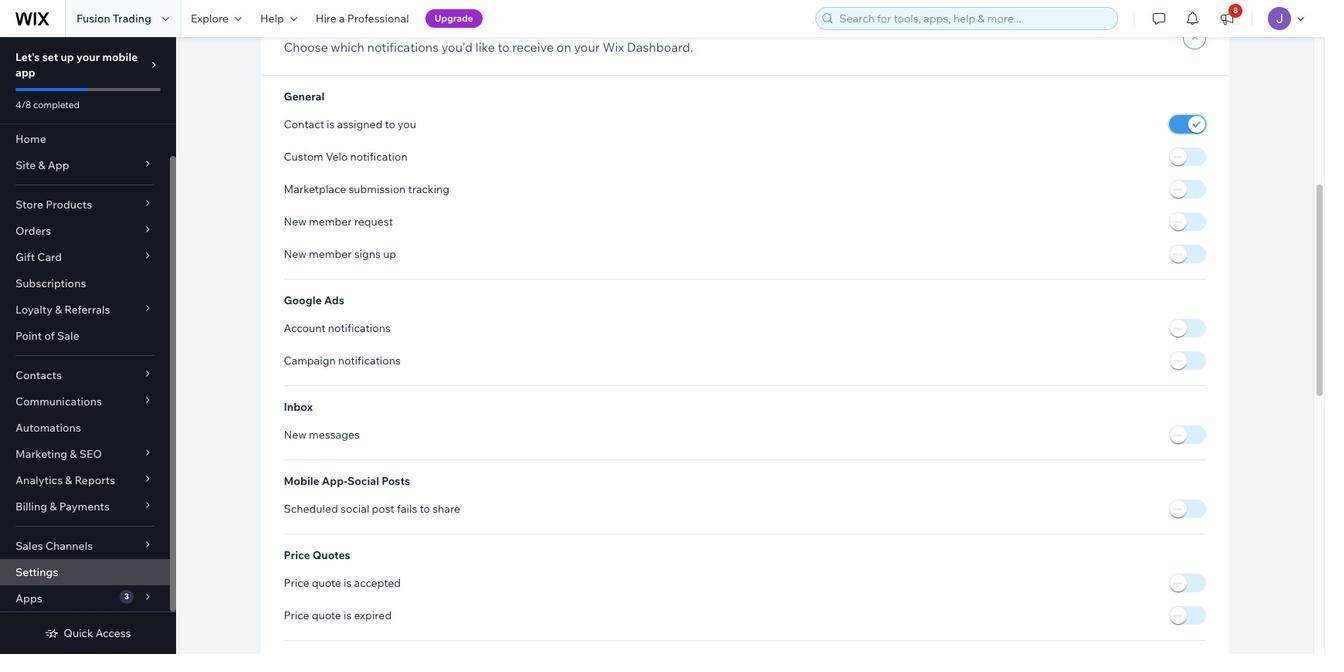 Task type: describe. For each thing, give the bounding box(es) containing it.
set
[[42, 50, 58, 64]]

home link
[[0, 126, 170, 152]]

velo
[[326, 150, 348, 164]]

let's set up your mobile app
[[15, 50, 138, 80]]

loyalty
[[15, 303, 53, 317]]

analytics & reports
[[15, 473, 115, 487]]

loyalty & referrals button
[[0, 297, 170, 323]]

price for price quotes
[[284, 549, 310, 562]]

contacts
[[15, 368, 62, 382]]

help button
[[251, 0, 306, 37]]

contact
[[284, 117, 324, 131]]

custom velo notification
[[284, 150, 407, 164]]

google
[[284, 294, 322, 307]]

campaign
[[284, 354, 336, 368]]

orders button
[[0, 218, 170, 244]]

which
[[331, 39, 365, 55]]

4/8
[[15, 99, 31, 110]]

& for loyalty
[[55, 303, 62, 317]]

to inside dashboard choose which notifications you'd like to receive on your wix dashboard.
[[498, 39, 510, 55]]

scheduled
[[284, 502, 338, 516]]

8 button
[[1210, 0, 1244, 37]]

wix
[[603, 39, 624, 55]]

billing & payments
[[15, 500, 110, 514]]

2 vertical spatial to
[[420, 502, 430, 516]]

member for signs
[[309, 247, 352, 261]]

4/8 completed
[[15, 99, 80, 110]]

automations link
[[0, 415, 170, 441]]

expired
[[354, 609, 392, 623]]

hire a professional link
[[306, 0, 418, 37]]

fusion
[[76, 12, 110, 25]]

new for new messages
[[284, 428, 307, 442]]

point of sale
[[15, 329, 79, 343]]

gift card button
[[0, 244, 170, 270]]

posts
[[382, 474, 410, 488]]

referrals
[[64, 303, 110, 317]]

google ads
[[284, 294, 344, 307]]

marketplace submission tracking
[[284, 182, 450, 196]]

hire
[[316, 12, 337, 25]]

& for analytics
[[65, 473, 72, 487]]

site & app button
[[0, 152, 170, 178]]

accepted
[[354, 576, 401, 590]]

explore
[[191, 12, 229, 25]]

1 vertical spatial up
[[383, 247, 396, 261]]

price for price quote is expired
[[284, 609, 309, 623]]

like
[[476, 39, 495, 55]]

mobile
[[102, 50, 138, 64]]

marketplace
[[284, 182, 346, 196]]

account notifications
[[284, 321, 391, 335]]

up inside let's set up your mobile app
[[61, 50, 74, 64]]

apps
[[15, 592, 42, 605]]

sales channels button
[[0, 533, 170, 559]]

communications button
[[0, 388, 170, 415]]

quote for accepted
[[312, 576, 341, 590]]

communications
[[15, 395, 102, 409]]

your inside let's set up your mobile app
[[76, 50, 100, 64]]

sales channels
[[15, 539, 93, 553]]

site & app
[[15, 158, 69, 172]]

notifications for account notifications
[[328, 321, 391, 335]]

analytics & reports button
[[0, 467, 170, 493]]

new member signs up
[[284, 247, 396, 261]]

billing & payments button
[[0, 493, 170, 520]]

scheduled social post fails to share
[[284, 502, 460, 516]]

marketing & seo
[[15, 447, 102, 461]]

inbox
[[284, 400, 313, 414]]

is for expired
[[344, 609, 352, 623]]

sale
[[57, 329, 79, 343]]

marketing
[[15, 447, 67, 461]]

you
[[398, 117, 416, 131]]

1 vertical spatial to
[[385, 117, 395, 131]]

contact is assigned to you
[[284, 117, 416, 131]]

is for accepted
[[344, 576, 352, 590]]

share
[[433, 502, 460, 516]]

social
[[341, 502, 369, 516]]

card
[[37, 250, 62, 264]]

gift card
[[15, 250, 62, 264]]

contacts button
[[0, 362, 170, 388]]

settings link
[[0, 559, 170, 585]]

& for billing
[[50, 500, 57, 514]]



Task type: locate. For each thing, give the bounding box(es) containing it.
quick access
[[64, 626, 131, 640]]

member for request
[[309, 215, 352, 229]]

assigned
[[337, 117, 383, 131]]

reports
[[75, 473, 115, 487]]

1 vertical spatial price
[[284, 576, 309, 590]]

2 vertical spatial is
[[344, 609, 352, 623]]

completed
[[33, 99, 80, 110]]

& left 'reports'
[[65, 473, 72, 487]]

0 vertical spatial notifications
[[367, 39, 439, 55]]

notifications up campaign notifications
[[328, 321, 391, 335]]

new up 'google'
[[284, 247, 307, 261]]

social
[[347, 474, 379, 488]]

post
[[372, 502, 395, 516]]

mobile app-social posts
[[284, 474, 410, 488]]

point
[[15, 329, 42, 343]]

1 member from the top
[[309, 215, 352, 229]]

mobile
[[284, 474, 319, 488]]

marketing & seo button
[[0, 441, 170, 467]]

professional
[[347, 12, 409, 25]]

of
[[44, 329, 55, 343]]

store products button
[[0, 192, 170, 218]]

quick access button
[[45, 626, 131, 640]]

store products
[[15, 198, 92, 212]]

a
[[339, 12, 345, 25]]

fails
[[397, 502, 417, 516]]

1 vertical spatial member
[[309, 247, 352, 261]]

payments
[[59, 500, 110, 514]]

new for new member signs up
[[284, 247, 307, 261]]

0 vertical spatial up
[[61, 50, 74, 64]]

app
[[48, 158, 69, 172]]

2 vertical spatial notifications
[[338, 354, 401, 368]]

seo
[[79, 447, 102, 461]]

point of sale link
[[0, 323, 170, 349]]

3 price from the top
[[284, 609, 309, 623]]

is left accepted
[[344, 576, 352, 590]]

notification
[[350, 150, 407, 164]]

subscriptions
[[15, 276, 86, 290]]

receive
[[512, 39, 554, 55]]

member
[[309, 215, 352, 229], [309, 247, 352, 261]]

quote for expired
[[312, 609, 341, 623]]

& left seo
[[70, 447, 77, 461]]

1 quote from the top
[[312, 576, 341, 590]]

hire a professional
[[316, 12, 409, 25]]

up right the set
[[61, 50, 74, 64]]

messages
[[309, 428, 360, 442]]

3 new from the top
[[284, 428, 307, 442]]

0 vertical spatial is
[[327, 117, 335, 131]]

2 new from the top
[[284, 247, 307, 261]]

1 vertical spatial quote
[[312, 609, 341, 623]]

& right "site"
[[38, 158, 45, 172]]

new member request
[[284, 215, 393, 229]]

new down inbox
[[284, 428, 307, 442]]

subscriptions link
[[0, 270, 170, 297]]

to right fails
[[420, 502, 430, 516]]

1 price from the top
[[284, 549, 310, 562]]

& for site
[[38, 158, 45, 172]]

& right loyalty
[[55, 303, 62, 317]]

request
[[354, 215, 393, 229]]

let's
[[15, 50, 40, 64]]

price left quotes
[[284, 549, 310, 562]]

fusion trading
[[76, 12, 151, 25]]

gift
[[15, 250, 35, 264]]

loyalty & referrals
[[15, 303, 110, 317]]

app-
[[322, 474, 347, 488]]

price quote is accepted
[[284, 576, 401, 590]]

8
[[1233, 5, 1238, 15]]

access
[[96, 626, 131, 640]]

to left you
[[385, 117, 395, 131]]

notifications inside dashboard choose which notifications you'd like to receive on your wix dashboard.
[[367, 39, 439, 55]]

2 quote from the top
[[312, 609, 341, 623]]

2 horizontal spatial to
[[498, 39, 510, 55]]

general
[[284, 90, 325, 103]]

automations
[[15, 421, 81, 435]]

sidebar element
[[0, 37, 176, 654]]

& for marketing
[[70, 447, 77, 461]]

1 horizontal spatial up
[[383, 247, 396, 261]]

1 vertical spatial is
[[344, 576, 352, 590]]

price quote is expired
[[284, 609, 392, 623]]

0 vertical spatial to
[[498, 39, 510, 55]]

up right signs
[[383, 247, 396, 261]]

1 vertical spatial notifications
[[328, 321, 391, 335]]

2 vertical spatial new
[[284, 428, 307, 442]]

signs
[[354, 247, 381, 261]]

your inside dashboard choose which notifications you'd like to receive on your wix dashboard.
[[574, 39, 600, 55]]

settings
[[15, 565, 58, 579]]

& inside dropdown button
[[38, 158, 45, 172]]

your left 'mobile'
[[76, 50, 100, 64]]

price down price quotes
[[284, 576, 309, 590]]

2 vertical spatial price
[[284, 609, 309, 623]]

you'd
[[442, 39, 473, 55]]

price down price quote is accepted
[[284, 609, 309, 623]]

app
[[15, 66, 35, 80]]

Search for tools, apps, help & more... field
[[835, 8, 1113, 29]]

is right contact
[[327, 117, 335, 131]]

to right "like"
[[498, 39, 510, 55]]

quote down quotes
[[312, 576, 341, 590]]

campaign notifications
[[284, 354, 401, 368]]

on
[[557, 39, 571, 55]]

2 member from the top
[[309, 247, 352, 261]]

notifications down professional
[[367, 39, 439, 55]]

is left expired
[[344, 609, 352, 623]]

submission
[[349, 182, 406, 196]]

&
[[38, 158, 45, 172], [55, 303, 62, 317], [70, 447, 77, 461], [65, 473, 72, 487], [50, 500, 57, 514]]

trading
[[113, 12, 151, 25]]

member down the new member request on the left
[[309, 247, 352, 261]]

store
[[15, 198, 43, 212]]

sales
[[15, 539, 43, 553]]

1 horizontal spatial your
[[574, 39, 600, 55]]

to
[[498, 39, 510, 55], [385, 117, 395, 131], [420, 502, 430, 516]]

notifications for campaign notifications
[[338, 354, 401, 368]]

0 vertical spatial quote
[[312, 576, 341, 590]]

your right on
[[574, 39, 600, 55]]

member up the new member signs up
[[309, 215, 352, 229]]

price for price quote is accepted
[[284, 576, 309, 590]]

2 price from the top
[[284, 576, 309, 590]]

0 horizontal spatial up
[[61, 50, 74, 64]]

is
[[327, 117, 335, 131], [344, 576, 352, 590], [344, 609, 352, 623]]

products
[[46, 198, 92, 212]]

0 vertical spatial member
[[309, 215, 352, 229]]

new for new member request
[[284, 215, 307, 229]]

notifications
[[367, 39, 439, 55], [328, 321, 391, 335], [338, 354, 401, 368]]

notifications down account notifications
[[338, 354, 401, 368]]

new
[[284, 215, 307, 229], [284, 247, 307, 261], [284, 428, 307, 442]]

new messages
[[284, 428, 360, 442]]

1 vertical spatial new
[[284, 247, 307, 261]]

new down marketplace
[[284, 215, 307, 229]]

upgrade button
[[425, 9, 483, 28]]

help
[[260, 12, 284, 25]]

0 horizontal spatial to
[[385, 117, 395, 131]]

tracking
[[408, 182, 450, 196]]

custom
[[284, 150, 323, 164]]

1 new from the top
[[284, 215, 307, 229]]

orders
[[15, 224, 51, 238]]

your
[[574, 39, 600, 55], [76, 50, 100, 64]]

ads
[[324, 294, 344, 307]]

billing
[[15, 500, 47, 514]]

quote down price quote is accepted
[[312, 609, 341, 623]]

account
[[284, 321, 326, 335]]

site
[[15, 158, 36, 172]]

0 vertical spatial new
[[284, 215, 307, 229]]

quick
[[64, 626, 93, 640]]

1 horizontal spatial to
[[420, 502, 430, 516]]

quotes
[[313, 549, 350, 562]]

price quotes
[[284, 549, 350, 562]]

0 vertical spatial price
[[284, 549, 310, 562]]

dashboard choose which notifications you'd like to receive on your wix dashboard.
[[284, 19, 693, 55]]

upgrade
[[434, 12, 473, 24]]

& right 'billing'
[[50, 500, 57, 514]]

0 horizontal spatial your
[[76, 50, 100, 64]]

dashboard
[[284, 19, 365, 38]]



Task type: vqa. For each thing, say whether or not it's contained in the screenshot.
released
no



